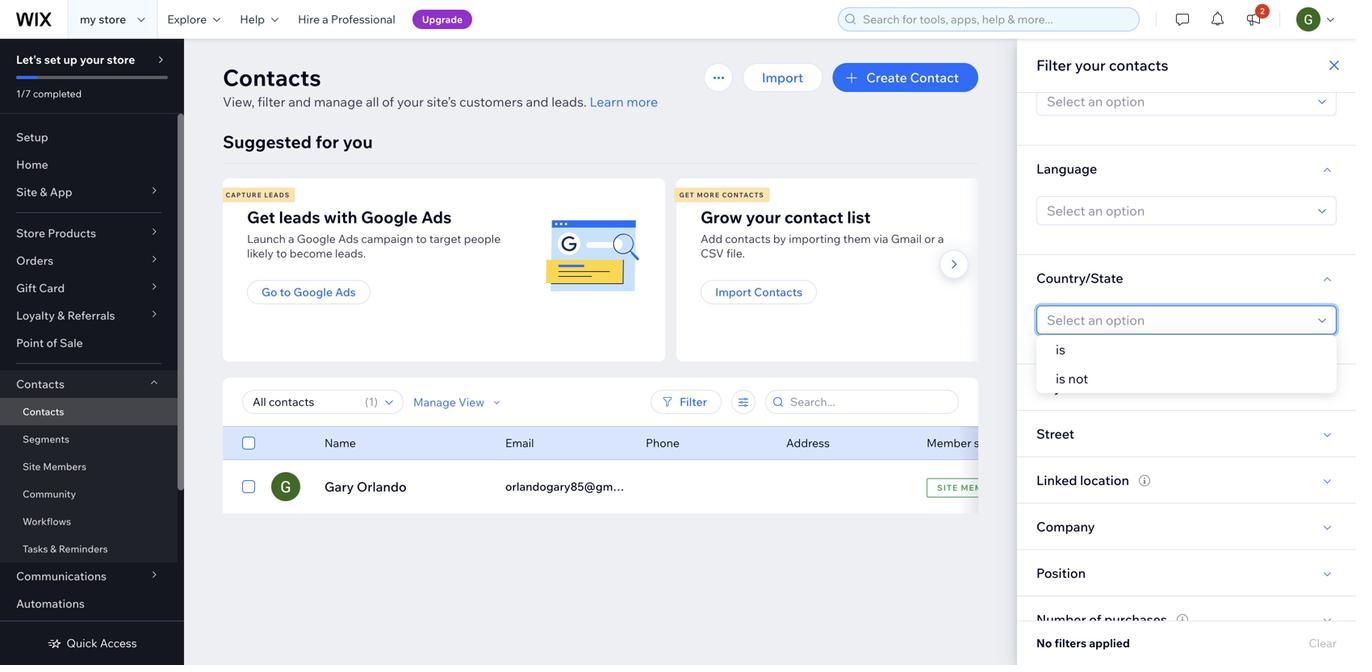 Task type: locate. For each thing, give the bounding box(es) containing it.
2 vertical spatial of
[[1089, 611, 1102, 628]]

1 vertical spatial of
[[46, 336, 57, 350]]

1
[[369, 395, 374, 409]]

contact
[[785, 207, 844, 227]]

is up is not
[[1056, 342, 1066, 358]]

by
[[773, 232, 786, 246]]

linked location
[[1037, 472, 1129, 488]]

to right go
[[280, 285, 291, 299]]

site & app
[[16, 185, 72, 199]]

filter button
[[651, 390, 722, 414]]

1 select an option field from the top
[[1042, 88, 1314, 115]]

0 vertical spatial site
[[16, 185, 37, 199]]

1 vertical spatial contacts
[[725, 232, 771, 246]]

0 vertical spatial select an option field
[[1042, 88, 1314, 115]]

select an option field for country/state
[[1042, 306, 1314, 334]]

1 is from the top
[[1056, 342, 1066, 358]]

filter
[[258, 94, 285, 110]]

help
[[240, 12, 265, 26]]

1 vertical spatial member
[[961, 483, 1002, 493]]

import for import contacts
[[715, 285, 752, 299]]

1 horizontal spatial import
[[762, 69, 804, 86]]

of
[[382, 94, 394, 110], [46, 336, 57, 350], [1089, 611, 1102, 628]]

country/state
[[1037, 270, 1124, 286]]

gift card
[[16, 281, 65, 295]]

your inside the grow your contact list add contacts by importing them via gmail or a csv file.
[[746, 207, 781, 227]]

1 and from the left
[[288, 94, 311, 110]]

leads. left learn
[[552, 94, 587, 110]]

ads down with
[[338, 232, 359, 246]]

1 vertical spatial google
[[297, 232, 336, 246]]

ads
[[421, 207, 452, 227], [338, 232, 359, 246], [335, 285, 356, 299]]

access
[[100, 636, 137, 650]]

0 horizontal spatial leads.
[[335, 246, 366, 260]]

0 horizontal spatial filter
[[680, 395, 707, 409]]

2 horizontal spatial a
[[938, 232, 944, 246]]

tasks & reminders
[[23, 543, 108, 555]]

member left status
[[927, 436, 972, 450]]

contacts view, filter and manage all of your site's customers and leads. learn more
[[223, 63, 658, 110]]

& inside dropdown button
[[40, 185, 47, 199]]

import inside button
[[762, 69, 804, 86]]

Select an option field
[[1042, 88, 1314, 115], [1042, 197, 1314, 224], [1042, 306, 1314, 334]]

google up campaign
[[361, 207, 418, 227]]

point
[[16, 336, 44, 350]]

my
[[80, 12, 96, 26]]

contacts button
[[0, 371, 178, 398]]

1 vertical spatial import
[[715, 285, 752, 299]]

1 horizontal spatial &
[[50, 543, 57, 555]]

store right my
[[99, 12, 126, 26]]

1 vertical spatial store
[[107, 52, 135, 67]]

1 vertical spatial &
[[57, 308, 65, 323]]

contacts
[[1109, 56, 1169, 74], [725, 232, 771, 246]]

app
[[50, 185, 72, 199]]

0 vertical spatial filter
[[1037, 56, 1072, 74]]

list
[[847, 207, 871, 227]]

to down launch
[[276, 246, 287, 260]]

)
[[374, 395, 378, 409]]

is
[[1056, 342, 1066, 358], [1056, 371, 1066, 387]]

community link
[[0, 480, 178, 508]]

ads up target
[[421, 207, 452, 227]]

a right hire
[[322, 12, 329, 26]]

0 vertical spatial leads.
[[552, 94, 587, 110]]

a down leads
[[288, 232, 294, 246]]

communications button
[[0, 563, 178, 590]]

of inside contacts view, filter and manage all of your site's customers and leads. learn more
[[382, 94, 394, 110]]

2 horizontal spatial of
[[1089, 611, 1102, 628]]

& right tasks
[[50, 543, 57, 555]]

is left not
[[1056, 371, 1066, 387]]

google
[[361, 207, 418, 227], [297, 232, 336, 246], [293, 285, 333, 299]]

1 vertical spatial leads.
[[335, 246, 366, 260]]

1 horizontal spatial and
[[526, 94, 549, 110]]

workflows link
[[0, 508, 178, 535]]

explore
[[167, 12, 207, 26]]

loyalty
[[16, 308, 55, 323]]

site member
[[937, 483, 1002, 493]]

list
[[220, 178, 1125, 362]]

contacts up filter
[[223, 63, 321, 92]]

2 horizontal spatial &
[[57, 308, 65, 323]]

tasks & reminders link
[[0, 535, 178, 563]]

0 horizontal spatial &
[[40, 185, 47, 199]]

0 horizontal spatial a
[[288, 232, 294, 246]]

0 vertical spatial google
[[361, 207, 418, 227]]

create contact
[[867, 69, 959, 86]]

create contact button
[[833, 63, 979, 92]]

of for point of sale
[[46, 336, 57, 350]]

contacts down point of sale
[[16, 377, 65, 391]]

leads.
[[552, 94, 587, 110], [335, 246, 366, 260]]

google up become at the left of page
[[297, 232, 336, 246]]

to left target
[[416, 232, 427, 246]]

0 vertical spatial import
[[762, 69, 804, 86]]

not
[[1068, 371, 1088, 387]]

community
[[23, 488, 76, 500]]

let's set up your store
[[16, 52, 135, 67]]

1 vertical spatial is
[[1056, 371, 1066, 387]]

contacts
[[223, 63, 321, 92], [754, 285, 803, 299], [16, 377, 65, 391], [23, 406, 64, 418]]

to
[[416, 232, 427, 246], [276, 246, 287, 260], [280, 285, 291, 299]]

2 vertical spatial select an option field
[[1042, 306, 1314, 334]]

2 vertical spatial site
[[937, 483, 958, 493]]

name
[[325, 436, 356, 450]]

gary orlando image
[[271, 472, 300, 501]]

company
[[1037, 519, 1095, 535]]

store products button
[[0, 220, 178, 247]]

google down become at the left of page
[[293, 285, 333, 299]]

gift
[[16, 281, 36, 295]]

0 horizontal spatial of
[[46, 336, 57, 350]]

2 and from the left
[[526, 94, 549, 110]]

filter for filter your contacts
[[1037, 56, 1072, 74]]

1 vertical spatial filter
[[680, 395, 707, 409]]

Search... field
[[786, 391, 953, 413]]

import inside button
[[715, 285, 752, 299]]

tasks
[[23, 543, 48, 555]]

orders
[[16, 254, 53, 268]]

& inside popup button
[[57, 308, 65, 323]]

loyalty & referrals
[[16, 308, 115, 323]]

import for import
[[762, 69, 804, 86]]

0 vertical spatial &
[[40, 185, 47, 199]]

2 vertical spatial ads
[[335, 285, 356, 299]]

1 vertical spatial site
[[23, 461, 41, 473]]

no filters applied
[[1037, 636, 1130, 650]]

store down the my store
[[107, 52, 135, 67]]

ads inside go to google ads button
[[335, 285, 356, 299]]

site down home
[[16, 185, 37, 199]]

site down segments
[[23, 461, 41, 473]]

of right the all
[[382, 94, 394, 110]]

0 horizontal spatial contacts
[[725, 232, 771, 246]]

is for is
[[1056, 342, 1066, 358]]

1 horizontal spatial leads.
[[552, 94, 587, 110]]

& left the app
[[40, 185, 47, 199]]

leads
[[279, 207, 320, 227]]

0 vertical spatial member
[[927, 436, 972, 450]]

list box
[[1037, 335, 1337, 393]]

suggested
[[223, 131, 312, 153]]

2 vertical spatial google
[[293, 285, 333, 299]]

site for site members
[[23, 461, 41, 473]]

& right loyalty at the left top of the page
[[57, 308, 65, 323]]

language
[[1037, 160, 1097, 177]]

is not
[[1056, 371, 1088, 387]]

leads. down with
[[335, 246, 366, 260]]

0 vertical spatial of
[[382, 94, 394, 110]]

to inside button
[[280, 285, 291, 299]]

position
[[1037, 565, 1086, 581]]

communications
[[16, 569, 107, 583]]

None checkbox
[[242, 434, 255, 453]]

1 vertical spatial ads
[[338, 232, 359, 246]]

orlando
[[357, 479, 407, 495]]

2 is from the top
[[1056, 371, 1066, 387]]

Search for tools, apps, help & more... field
[[858, 8, 1134, 31]]

gift card button
[[0, 274, 178, 302]]

0 horizontal spatial and
[[288, 94, 311, 110]]

site inside dropdown button
[[16, 185, 37, 199]]

contacts down by
[[754, 285, 803, 299]]

up
[[63, 52, 77, 67]]

of up "no filters applied"
[[1089, 611, 1102, 628]]

contacts link
[[0, 398, 178, 425]]

card
[[39, 281, 65, 295]]

add
[[701, 232, 723, 246]]

them
[[843, 232, 871, 246]]

workflows
[[23, 515, 71, 528]]

2 select an option field from the top
[[1042, 197, 1314, 224]]

a right or at right
[[938, 232, 944, 246]]

target
[[429, 232, 461, 246]]

hire
[[298, 12, 320, 26]]

1 horizontal spatial of
[[382, 94, 394, 110]]

filter inside button
[[680, 395, 707, 409]]

site
[[16, 185, 37, 199], [23, 461, 41, 473], [937, 483, 958, 493]]

member down status
[[961, 483, 1002, 493]]

get more contacts
[[679, 191, 764, 199]]

home
[[16, 157, 48, 172]]

gmail
[[891, 232, 922, 246]]

leads. inside get leads with google ads launch a google ads campaign to target people likely to become leads.
[[335, 246, 366, 260]]

of inside point of sale link
[[46, 336, 57, 350]]

and right filter
[[288, 94, 311, 110]]

csv
[[701, 246, 724, 260]]

ads down get leads with google ads launch a google ads campaign to target people likely to become leads.
[[335, 285, 356, 299]]

0 vertical spatial contacts
[[1109, 56, 1169, 74]]

0 vertical spatial is
[[1056, 342, 1066, 358]]

of left sale
[[46, 336, 57, 350]]

quick access
[[66, 636, 137, 650]]

1 horizontal spatial filter
[[1037, 56, 1072, 74]]

3 select an option field from the top
[[1042, 306, 1314, 334]]

number
[[1037, 611, 1086, 628]]

a inside the grow your contact list add contacts by importing them via gmail or a csv file.
[[938, 232, 944, 246]]

0 horizontal spatial import
[[715, 285, 752, 299]]

& for site
[[40, 185, 47, 199]]

site down member status
[[937, 483, 958, 493]]

and right customers
[[526, 94, 549, 110]]

contacts inside button
[[754, 285, 803, 299]]

point of sale link
[[0, 329, 178, 357]]

2 vertical spatial to
[[280, 285, 291, 299]]

your
[[80, 52, 104, 67], [1075, 56, 1106, 74], [397, 94, 424, 110], [746, 207, 781, 227]]

reminders
[[59, 543, 108, 555]]

importing
[[789, 232, 841, 246]]

2 vertical spatial &
[[50, 543, 57, 555]]

None checkbox
[[242, 477, 255, 497]]

1 vertical spatial select an option field
[[1042, 197, 1314, 224]]



Task type: describe. For each thing, give the bounding box(es) containing it.
gary orlando
[[325, 479, 407, 495]]

filter your contacts
[[1037, 56, 1169, 74]]

contacts up segments
[[23, 406, 64, 418]]

hire a professional
[[298, 12, 396, 26]]

orlandogary85@gmail.com
[[505, 480, 651, 494]]

status
[[974, 436, 1007, 450]]

address
[[786, 436, 830, 450]]

leads. inside contacts view, filter and manage all of your site's customers and leads. learn more
[[552, 94, 587, 110]]

go
[[262, 285, 277, 299]]

1 vertical spatial to
[[276, 246, 287, 260]]

filters
[[1055, 636, 1087, 650]]

quick
[[66, 636, 97, 650]]

you
[[343, 131, 373, 153]]

get
[[247, 207, 275, 227]]

1 horizontal spatial contacts
[[1109, 56, 1169, 74]]

view
[[459, 395, 485, 409]]

campaign
[[361, 232, 413, 246]]

0 vertical spatial store
[[99, 12, 126, 26]]

site for site member
[[937, 483, 958, 493]]

grow
[[701, 207, 742, 227]]

setup link
[[0, 124, 178, 151]]

city
[[1037, 379, 1062, 395]]

& for loyalty
[[57, 308, 65, 323]]

google inside button
[[293, 285, 333, 299]]

people
[[464, 232, 501, 246]]

leads
[[264, 191, 290, 199]]

0 vertical spatial to
[[416, 232, 427, 246]]

import button
[[743, 63, 823, 92]]

gary
[[325, 479, 354, 495]]

sidebar element
[[0, 39, 184, 665]]

list containing get leads with google ads
[[220, 178, 1125, 362]]

grow your contact list add contacts by importing them via gmail or a csv file.
[[701, 207, 944, 260]]

contact
[[910, 69, 959, 86]]

get leads with google ads launch a google ads campaign to target people likely to become leads.
[[247, 207, 501, 260]]

via
[[874, 232, 889, 246]]

your inside sidebar element
[[80, 52, 104, 67]]

help button
[[230, 0, 288, 39]]

email
[[505, 436, 534, 450]]

become
[[290, 246, 333, 260]]

& for tasks
[[50, 543, 57, 555]]

contacts inside the grow your contact list add contacts by importing them via gmail or a csv file.
[[725, 232, 771, 246]]

site for site & app
[[16, 185, 37, 199]]

filter for filter
[[680, 395, 707, 409]]

your inside contacts view, filter and manage all of your site's customers and leads. learn more
[[397, 94, 424, 110]]

contacts inside popup button
[[16, 377, 65, 391]]

go to google ads
[[262, 285, 356, 299]]

create
[[867, 69, 907, 86]]

orders button
[[0, 247, 178, 274]]

segments
[[23, 433, 69, 445]]

1 horizontal spatial a
[[322, 12, 329, 26]]

all
[[366, 94, 379, 110]]

likely
[[247, 246, 274, 260]]

manage view
[[413, 395, 485, 409]]

no
[[1037, 636, 1052, 650]]

store products
[[16, 226, 96, 240]]

street
[[1037, 426, 1075, 442]]

loyalty & referrals button
[[0, 302, 178, 329]]

referrals
[[67, 308, 115, 323]]

0 vertical spatial ads
[[421, 207, 452, 227]]

phone
[[646, 436, 680, 450]]

2 button
[[1236, 0, 1272, 39]]

manage
[[413, 395, 456, 409]]

site members link
[[0, 453, 178, 480]]

capture leads
[[226, 191, 290, 199]]

purchases
[[1105, 611, 1167, 628]]

1/7
[[16, 88, 31, 100]]

suggested for you
[[223, 131, 373, 153]]

( 1 )
[[365, 395, 378, 409]]

more
[[697, 191, 720, 199]]

my store
[[80, 12, 126, 26]]

is for is not
[[1056, 371, 1066, 387]]

get
[[679, 191, 695, 199]]

select an option field for language
[[1042, 197, 1314, 224]]

list box containing is
[[1037, 335, 1337, 393]]

home link
[[0, 151, 178, 178]]

set
[[44, 52, 61, 67]]

members
[[43, 461, 86, 473]]

(
[[365, 395, 369, 409]]

manage
[[314, 94, 363, 110]]

import contacts
[[715, 285, 803, 299]]

products
[[48, 226, 96, 240]]

site's
[[427, 94, 457, 110]]

applied
[[1089, 636, 1130, 650]]

upgrade button
[[412, 10, 472, 29]]

go to google ads button
[[247, 280, 370, 304]]

file.
[[727, 246, 745, 260]]

upgrade
[[422, 13, 463, 25]]

member status
[[927, 436, 1007, 450]]

Unsaved view field
[[248, 391, 360, 413]]

store inside sidebar element
[[107, 52, 135, 67]]

a inside get leads with google ads launch a google ads campaign to target people likely to become leads.
[[288, 232, 294, 246]]

customers
[[459, 94, 523, 110]]

contacts inside contacts view, filter and manage all of your site's customers and leads. learn more
[[223, 63, 321, 92]]

of for number of purchases
[[1089, 611, 1102, 628]]

point of sale
[[16, 336, 83, 350]]

automations link
[[0, 590, 178, 618]]



Task type: vqa. For each thing, say whether or not it's contained in the screenshot.
With at the left of page
yes



